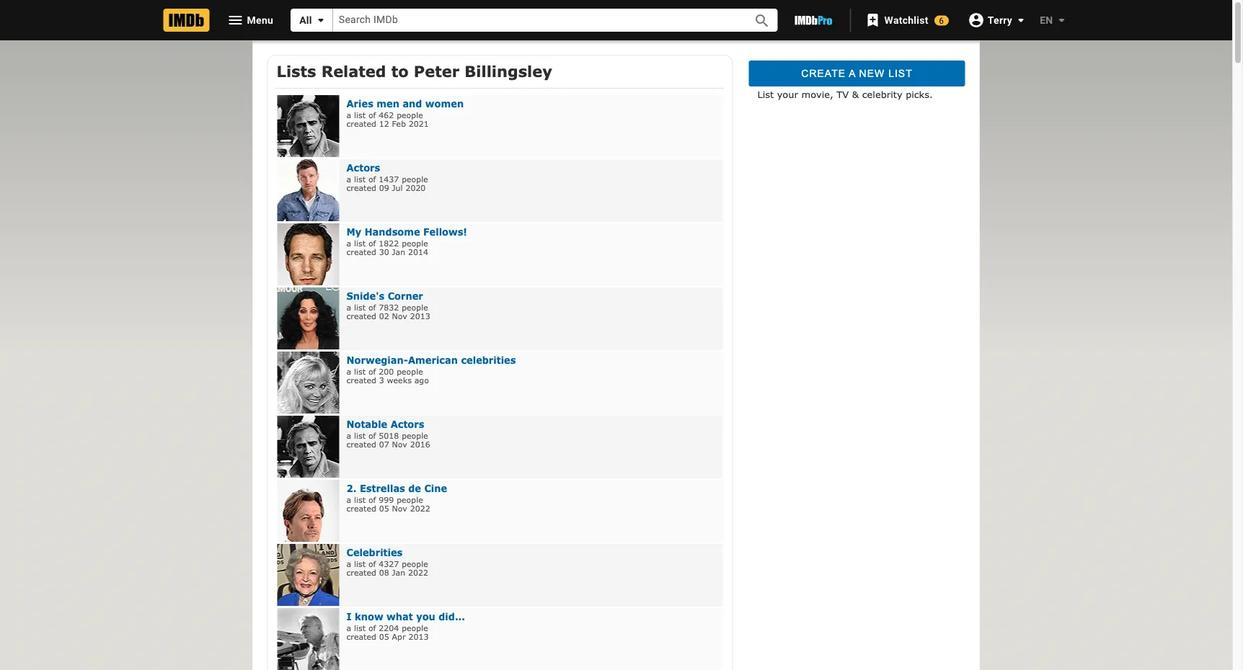 Task type: vqa. For each thing, say whether or not it's contained in the screenshot.


Task type: describe. For each thing, give the bounding box(es) containing it.
celebrities link
[[347, 547, 403, 558]]

&
[[853, 88, 859, 100]]

462
[[379, 110, 394, 120]]

2. estrellas de cine link
[[347, 483, 447, 494]]

created inside "aries men and women a list of 462 people created 12 feb 2021"
[[347, 119, 376, 129]]

list image image for notable
[[277, 416, 339, 478]]

list image image for i
[[277, 609, 339, 671]]

of inside snide's corner a list of 7832 people created 02 nov 2013
[[369, 303, 376, 312]]

list inside snide's corner a list of 7832 people created 02 nov 2013
[[354, 303, 366, 312]]

a inside snide's corner a list of 7832 people created 02 nov 2013
[[347, 303, 351, 312]]

watchlist
[[885, 14, 929, 26]]

created inside 2. estrellas de cine a list of 999 people created 05 nov 2022
[[347, 504, 376, 514]]

men
[[377, 98, 400, 109]]

of inside celebrities a list of 4327 people created 08 jan 2022
[[369, 560, 376, 569]]

related
[[322, 62, 386, 80]]

4327
[[379, 560, 399, 569]]

Search IMDb text field
[[333, 9, 738, 31]]

of inside "aries men and women a list of 462 people created 12 feb 2021"
[[369, 110, 376, 120]]

actors inside actors a list of 1437 people created 09 jul 2020
[[347, 162, 380, 173]]

create a new list button
[[749, 61, 966, 87]]

All search field
[[291, 9, 778, 32]]

de
[[409, 483, 421, 494]]

people inside "i know what you did... a list of 2204 people created 05 apr 2013"
[[402, 624, 428, 633]]

of inside notable actors a list of 5018 people created 07 nov 2016
[[369, 431, 376, 441]]

created inside notable actors a list of 5018 people created 07 nov 2016
[[347, 440, 376, 450]]

2.
[[347, 483, 357, 494]]

created inside actors a list of 1437 people created 09 jul 2020
[[347, 183, 376, 193]]

and
[[403, 98, 422, 109]]

people inside notable actors a list of 5018 people created 07 nov 2016
[[402, 431, 428, 441]]

women
[[426, 98, 464, 109]]

celebrities
[[347, 547, 403, 558]]

watchlist image
[[865, 12, 882, 29]]

list inside norwegian-american celebrities a list of 200 people created 3 weeks ago
[[354, 367, 366, 377]]

05 apr 2013
[[379, 633, 429, 643]]

create a new list link
[[749, 61, 966, 87]]

fellows!
[[424, 226, 467, 237]]

handsome
[[365, 226, 420, 237]]

created inside norwegian-american celebrities a list of 200 people created 3 weeks ago
[[347, 376, 376, 386]]

all button
[[291, 9, 333, 32]]

a inside actors a list of 1437 people created 09 jul 2020
[[347, 174, 351, 184]]

arrow drop down image for en
[[1054, 12, 1071, 29]]

7832
[[379, 303, 399, 312]]

arrow drop down image inside terry button
[[1013, 11, 1030, 29]]

actors a list of 1437 people created 09 jul 2020
[[347, 162, 428, 193]]

terry
[[988, 14, 1013, 26]]

notable actors link
[[347, 419, 425, 430]]

a inside norwegian-american celebrities a list of 200 people created 3 weeks ago
[[347, 367, 351, 377]]

30 jan 2014
[[379, 248, 429, 257]]

account circle image
[[968, 11, 985, 29]]

07 nov 2016
[[379, 440, 431, 450]]

submit search image
[[754, 12, 771, 29]]

arrow drop down image for all
[[312, 12, 330, 29]]

5018
[[379, 431, 399, 441]]

movie,
[[802, 88, 834, 100]]

a inside notable actors a list of 5018 people created 07 nov 2016
[[347, 431, 351, 441]]

menu
[[247, 14, 274, 26]]

american
[[408, 355, 458, 366]]

3 weeks ago
[[379, 376, 429, 386]]

lists
[[277, 62, 316, 80]]

norwegian-
[[347, 355, 408, 366]]

people inside "aries men and women a list of 462 people created 12 feb 2021"
[[397, 110, 423, 120]]

list image image for snide's
[[277, 288, 339, 350]]

terry button
[[961, 7, 1030, 33]]

actors link
[[347, 162, 380, 173]]

estrellas
[[360, 483, 405, 494]]

you
[[416, 612, 436, 623]]

1437
[[379, 174, 399, 184]]

did...
[[439, 612, 465, 623]]

my handsome fellows! link
[[347, 226, 467, 237]]

none field inside all search box
[[333, 9, 738, 31]]

notable
[[347, 419, 388, 430]]

i know what you did... a list of 2204 people created 05 apr 2013
[[347, 612, 465, 643]]

of inside "i know what you did... a list of 2204 people created 05 apr 2013"
[[369, 624, 376, 633]]

of inside actors a list of 1437 people created 09 jul 2020
[[369, 174, 376, 184]]

200
[[379, 367, 394, 377]]

create a new list
[[802, 68, 913, 79]]

6
[[940, 16, 945, 26]]

peter
[[414, 62, 460, 80]]

know
[[355, 612, 384, 623]]

people inside 2. estrellas de cine a list of 999 people created 05 nov 2022
[[397, 495, 423, 505]]

what
[[387, 612, 413, 623]]

cine
[[425, 483, 447, 494]]

menu image
[[227, 12, 244, 29]]

corner
[[388, 290, 423, 302]]

a inside button
[[849, 68, 856, 79]]

billingsley
[[465, 62, 553, 80]]

celebrities a list of 4327 people created 08 jan 2022
[[347, 547, 429, 578]]

created inside snide's corner a list of 7832 people created 02 nov 2013
[[347, 312, 376, 322]]

list image image for 2.
[[277, 481, 339, 543]]

a inside "i know what you did... a list of 2204 people created 05 apr 2013"
[[347, 624, 351, 633]]

2. estrellas de cine a list of 999 people created 05 nov 2022
[[347, 483, 447, 514]]



Task type: locate. For each thing, give the bounding box(es) containing it.
list
[[889, 68, 913, 79], [354, 110, 366, 120], [354, 174, 366, 184], [354, 238, 366, 248], [354, 303, 366, 312], [354, 367, 366, 377], [354, 431, 366, 441], [354, 495, 366, 505], [354, 560, 366, 569], [354, 624, 366, 633]]

2 created from the top
[[347, 183, 376, 193]]

people down and
[[397, 110, 423, 120]]

12 feb 2021
[[379, 119, 429, 129]]

actors up 07 nov 2016
[[391, 419, 425, 430]]

3 of from the top
[[369, 238, 376, 248]]

list down snide's
[[354, 303, 366, 312]]

aries men and women a list of 462 people created 12 feb 2021
[[347, 98, 464, 129]]

02 nov 2013
[[379, 312, 431, 322]]

2204
[[379, 624, 399, 633]]

of left 462
[[369, 110, 376, 120]]

list image image for aries
[[277, 95, 339, 157]]

people down my handsome fellows! link
[[402, 238, 428, 248]]

2 of from the top
[[369, 174, 376, 184]]

created inside my handsome fellows! a list of 1822 people created 30 jan 2014
[[347, 248, 376, 257]]

created down my at the left of the page
[[347, 248, 376, 257]]

4 created from the top
[[347, 312, 376, 322]]

your
[[778, 88, 799, 100]]

7 of from the top
[[369, 495, 376, 505]]

8 of from the top
[[369, 560, 376, 569]]

a left "new"
[[849, 68, 856, 79]]

snide's
[[347, 290, 385, 302]]

list inside "aries men and women a list of 462 people created 12 feb 2021"
[[354, 110, 366, 120]]

people inside celebrities a list of 4327 people created 08 jan 2022
[[402, 560, 428, 569]]

a down celebrities
[[347, 560, 351, 569]]

created down snide's
[[347, 312, 376, 322]]

list inside button
[[889, 68, 913, 79]]

1 vertical spatial actors
[[391, 419, 425, 430]]

arrow drop down image inside all button
[[312, 12, 330, 29]]

of down the norwegian-
[[369, 367, 376, 377]]

2 horizontal spatial arrow drop down image
[[1054, 12, 1071, 29]]

celebrity
[[863, 88, 903, 100]]

None field
[[333, 9, 738, 31]]

list up celebrity
[[889, 68, 913, 79]]

a down i
[[347, 624, 351, 633]]

9 list image image from the top
[[277, 609, 339, 671]]

created down the 2.
[[347, 504, 376, 514]]

of down notable
[[369, 431, 376, 441]]

9 created from the top
[[347, 633, 376, 643]]

list inside 2. estrellas de cine a list of 999 people created 05 nov 2022
[[354, 495, 366, 505]]

of
[[369, 110, 376, 120], [369, 174, 376, 184], [369, 238, 376, 248], [369, 303, 376, 312], [369, 367, 376, 377], [369, 431, 376, 441], [369, 495, 376, 505], [369, 560, 376, 569], [369, 624, 376, 633]]

05 nov 2022
[[379, 504, 431, 514]]

people inside snide's corner a list of 7832 people created 02 nov 2013
[[402, 303, 428, 312]]

of inside my handsome fellows! a list of 1822 people created 30 jan 2014
[[369, 238, 376, 248]]

a down aries
[[347, 110, 351, 120]]

0 horizontal spatial actors
[[347, 162, 380, 173]]

people inside norwegian-american celebrities a list of 200 people created 3 weeks ago
[[397, 367, 423, 377]]

list your movie, tv & celebrity picks.
[[758, 88, 933, 100]]

people inside my handsome fellows! a list of 1822 people created 30 jan 2014
[[402, 238, 428, 248]]

created down the norwegian-
[[347, 376, 376, 386]]

a down notable
[[347, 431, 351, 441]]

list image image for actors
[[277, 160, 339, 222]]

notable actors a list of 5018 people created 07 nov 2016
[[347, 419, 431, 450]]

1822
[[379, 238, 399, 248]]

my
[[347, 226, 362, 237]]

a inside celebrities a list of 4327 people created 08 jan 2022
[[347, 560, 351, 569]]

of down know
[[369, 624, 376, 633]]

of inside norwegian-american celebrities a list of 200 people created 3 weeks ago
[[369, 367, 376, 377]]

4 of from the top
[[369, 303, 376, 312]]

6 created from the top
[[347, 440, 376, 450]]

2 list image image from the top
[[277, 160, 339, 222]]

5 of from the top
[[369, 367, 376, 377]]

list image image
[[277, 95, 339, 157], [277, 160, 339, 222], [277, 224, 339, 286], [277, 288, 339, 350], [277, 352, 339, 414], [277, 416, 339, 478], [277, 481, 339, 543], [277, 545, 339, 607], [277, 609, 339, 671]]

list down celebrities
[[354, 560, 366, 569]]

of left "999"
[[369, 495, 376, 505]]

people down corner
[[402, 303, 428, 312]]

norwegian-american celebrities a list of 200 people created 3 weeks ago
[[347, 355, 516, 386]]

list down the 2.
[[354, 495, 366, 505]]

a inside 2. estrellas de cine a list of 999 people created 05 nov 2022
[[347, 495, 351, 505]]

list inside "i know what you did... a list of 2204 people created 05 apr 2013"
[[354, 624, 366, 633]]

created down the actors link
[[347, 183, 376, 193]]

arrow drop down image right terry at the right top of page
[[1054, 12, 1071, 29]]

tv
[[837, 88, 849, 100]]

menu button
[[215, 9, 285, 32]]

people right 5018
[[402, 431, 428, 441]]

all
[[300, 14, 312, 26]]

1 of from the top
[[369, 110, 376, 120]]

a down my at the left of the page
[[347, 238, 351, 248]]

i know what you did... link
[[347, 612, 465, 623]]

of inside 2. estrellas de cine a list of 999 people created 05 nov 2022
[[369, 495, 376, 505]]

6 of from the top
[[369, 431, 376, 441]]

list down the actors link
[[354, 174, 366, 184]]

0 vertical spatial actors
[[347, 162, 380, 173]]

of left 1822
[[369, 238, 376, 248]]

arrow drop down image left en
[[1013, 11, 1030, 29]]

arrow drop down image
[[1013, 11, 1030, 29], [312, 12, 330, 29], [1054, 12, 1071, 29]]

created down celebrities
[[347, 569, 376, 578]]

a inside "aries men and women a list of 462 people created 12 feb 2021"
[[347, 110, 351, 120]]

list
[[758, 88, 774, 100]]

1 list image image from the top
[[277, 95, 339, 157]]

7 list image image from the top
[[277, 481, 339, 543]]

list down aries
[[354, 110, 366, 120]]

list inside notable actors a list of 5018 people created 07 nov 2016
[[354, 431, 366, 441]]

08 jan 2022
[[379, 569, 429, 578]]

of down the actors link
[[369, 174, 376, 184]]

list inside actors a list of 1437 people created 09 jul 2020
[[354, 174, 366, 184]]

created down aries
[[347, 119, 376, 129]]

list down the norwegian-
[[354, 367, 366, 377]]

6 list image image from the top
[[277, 416, 339, 478]]

list image image for celebrities
[[277, 545, 339, 607]]

list inside my handsome fellows! a list of 1822 people created 30 jan 2014
[[354, 238, 366, 248]]

1 horizontal spatial arrow drop down image
[[1013, 11, 1030, 29]]

people right 1437
[[402, 174, 428, 184]]

actors inside notable actors a list of 5018 people created 07 nov 2016
[[391, 419, 425, 430]]

my handsome fellows! a list of 1822 people created 30 jan 2014
[[347, 226, 467, 257]]

new
[[860, 68, 885, 79]]

en button
[[1029, 7, 1071, 33]]

3 created from the top
[[347, 248, 376, 257]]

list down know
[[354, 624, 366, 633]]

a inside my handsome fellows! a list of 1822 people created 30 jan 2014
[[347, 238, 351, 248]]

created inside "i know what you did... a list of 2204 people created 05 apr 2013"
[[347, 633, 376, 643]]

4 list image image from the top
[[277, 288, 339, 350]]

created inside celebrities a list of 4327 people created 08 jan 2022
[[347, 569, 376, 578]]

7 created from the top
[[347, 504, 376, 514]]

people inside actors a list of 1437 people created 09 jul 2020
[[402, 174, 428, 184]]

list image image for my
[[277, 224, 339, 286]]

arrow drop down image inside en button
[[1054, 12, 1071, 29]]

en
[[1041, 14, 1054, 26]]

list image image for norwegian-
[[277, 352, 339, 414]]

5 list image image from the top
[[277, 352, 339, 414]]

a down the 2.
[[347, 495, 351, 505]]

people right 4327
[[402, 560, 428, 569]]

a down the norwegian-
[[347, 367, 351, 377]]

created down notable
[[347, 440, 376, 450]]

0 horizontal spatial arrow drop down image
[[312, 12, 330, 29]]

5 created from the top
[[347, 376, 376, 386]]

of down snide's
[[369, 303, 376, 312]]

9 of from the top
[[369, 624, 376, 633]]

celebrities
[[461, 355, 516, 366]]

999
[[379, 495, 394, 505]]

created
[[347, 119, 376, 129], [347, 183, 376, 193], [347, 248, 376, 257], [347, 312, 376, 322], [347, 376, 376, 386], [347, 440, 376, 450], [347, 504, 376, 514], [347, 569, 376, 578], [347, 633, 376, 643]]

snide's corner link
[[347, 290, 423, 302]]

people right the 200
[[397, 367, 423, 377]]

created down know
[[347, 633, 376, 643]]

i
[[347, 612, 352, 623]]

1 created from the top
[[347, 119, 376, 129]]

snide's corner a list of 7832 people created 02 nov 2013
[[347, 290, 431, 322]]

a
[[849, 68, 856, 79], [347, 110, 351, 120], [347, 174, 351, 184], [347, 238, 351, 248], [347, 303, 351, 312], [347, 367, 351, 377], [347, 431, 351, 441], [347, 495, 351, 505], [347, 560, 351, 569], [347, 624, 351, 633]]

09 jul 2020
[[379, 183, 426, 193]]

aries men and women link
[[347, 98, 464, 109]]

to
[[392, 62, 409, 80]]

create
[[802, 68, 846, 79]]

people down i know what you did... link
[[402, 624, 428, 633]]

of down celebrities
[[369, 560, 376, 569]]

list down my at the left of the page
[[354, 238, 366, 248]]

1 horizontal spatial actors
[[391, 419, 425, 430]]

8 created from the top
[[347, 569, 376, 578]]

arrow drop down image up lists
[[312, 12, 330, 29]]

picks.
[[906, 88, 933, 100]]

home image
[[163, 9, 210, 32]]

actors
[[347, 162, 380, 173], [391, 419, 425, 430]]

list inside celebrities a list of 4327 people created 08 jan 2022
[[354, 560, 366, 569]]

people
[[397, 110, 423, 120], [402, 174, 428, 184], [402, 238, 428, 248], [402, 303, 428, 312], [397, 367, 423, 377], [402, 431, 428, 441], [397, 495, 423, 505], [402, 560, 428, 569], [402, 624, 428, 633]]

people down de
[[397, 495, 423, 505]]

actors up 1437
[[347, 162, 380, 173]]

aries
[[347, 98, 374, 109]]

a down snide's
[[347, 303, 351, 312]]

list down notable
[[354, 431, 366, 441]]

8 list image image from the top
[[277, 545, 339, 607]]

lists related to peter billingsley
[[277, 62, 553, 80]]

norwegian-american celebrities link
[[347, 355, 516, 366]]

3 list image image from the top
[[277, 224, 339, 286]]

a down the actors link
[[347, 174, 351, 184]]



